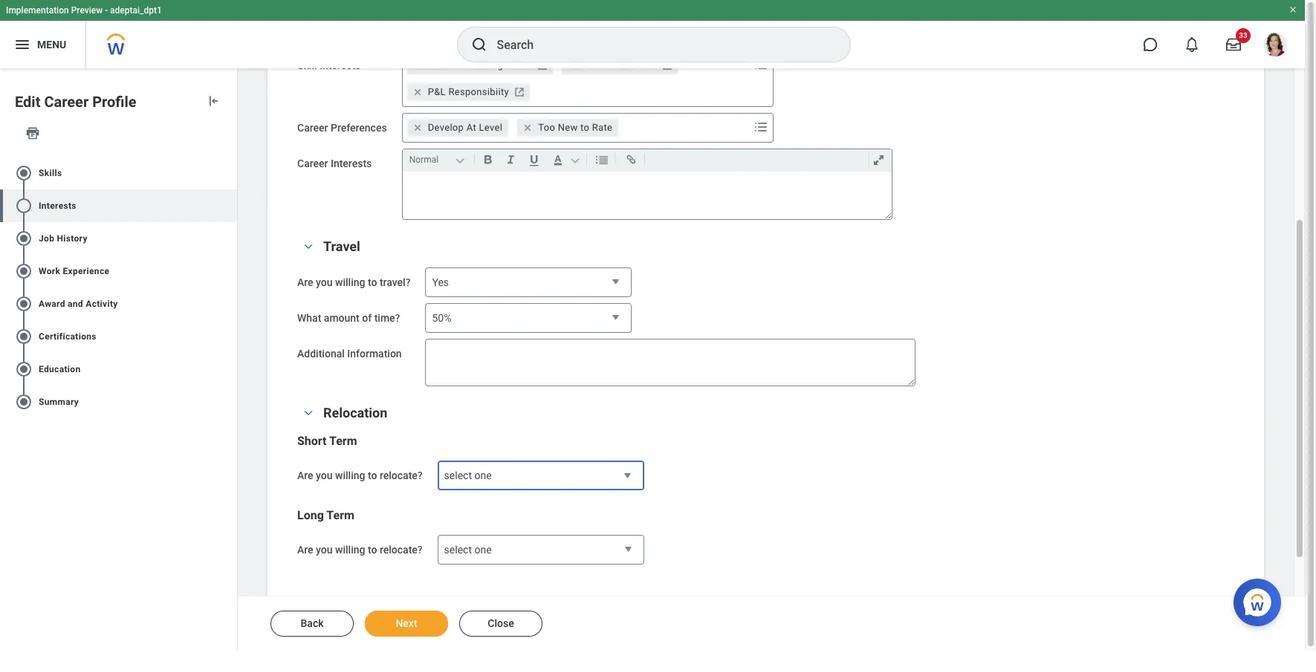 Task type: locate. For each thing, give the bounding box(es) containing it.
results-oriented, press delete to clear value, ctrl + enter opens in new window. option
[[562, 56, 678, 74]]

2 vertical spatial interests
[[39, 201, 76, 211]]

oriented
[[619, 59, 657, 71]]

willing down short term on the bottom left of page
[[335, 470, 365, 482]]

willing
[[335, 277, 365, 288], [335, 470, 365, 482], [335, 544, 365, 556]]

error image inside interests link
[[222, 197, 237, 215]]

0 horizontal spatial ext link image
[[512, 85, 527, 100]]

radio custom image for work experience
[[15, 262, 33, 280]]

4 radio custom image from the top
[[15, 328, 33, 345]]

implementation
[[6, 5, 69, 16]]

2 items selected list box from the top
[[403, 114, 750, 141]]

summary link
[[0, 386, 237, 418]]

error image inside certifications link
[[222, 328, 237, 345]]

chevron down image for relocation
[[300, 408, 317, 418]]

2 radio custom image from the top
[[15, 262, 33, 280]]

to inside the travel group
[[368, 277, 377, 288]]

ext link image right oriented
[[660, 58, 675, 73]]

1 vertical spatial willing
[[335, 470, 365, 482]]

radio custom image inside job history link
[[15, 230, 33, 247]]

interests up the job history on the top left of the page
[[39, 201, 76, 211]]

2 willing from the top
[[335, 470, 365, 482]]

short term group
[[297, 434, 1235, 492]]

select inside popup button
[[444, 544, 472, 556]]

back button
[[271, 611, 354, 637]]

select one inside dropdown button
[[444, 470, 492, 482]]

2 you from the top
[[316, 470, 333, 482]]

1 vertical spatial items selected list box
[[403, 114, 750, 141]]

next
[[396, 618, 417, 630]]

2 one from the top
[[475, 544, 492, 556]]

0 vertical spatial items selected list box
[[403, 52, 750, 106]]

1 prompts image from the top
[[752, 56, 770, 74]]

radio custom image for certifications
[[15, 328, 33, 345]]

short term button
[[297, 434, 357, 448]]

long term
[[297, 508, 354, 523]]

term down relocation
[[329, 434, 357, 448]]

1 vertical spatial are you willing to relocate?
[[297, 544, 423, 556]]

0 vertical spatial you
[[316, 277, 333, 288]]

profile logan mcneil image
[[1264, 33, 1287, 60]]

error image for certifications
[[222, 328, 237, 345]]

x small image inside results-oriented, press delete to clear value, ctrl + enter opens in new window. option
[[565, 58, 580, 73]]

1 chevron down image from the top
[[300, 242, 317, 252]]

1 horizontal spatial x small image
[[565, 58, 580, 73]]

0 vertical spatial are
[[297, 277, 313, 288]]

error image for interests
[[222, 197, 237, 215]]

willing for short term
[[335, 470, 365, 482]]

experience
[[63, 266, 109, 276]]

interests down preferences
[[331, 158, 372, 169]]

2 select from the top
[[444, 544, 472, 556]]

develop at level element
[[428, 121, 503, 135]]

chevron down image inside the travel group
[[300, 242, 317, 252]]

action bar region
[[244, 596, 1305, 650]]

error image inside education link
[[222, 360, 237, 378]]

2 relocate? from the top
[[380, 544, 423, 556]]

1 vertical spatial select
[[444, 544, 472, 556]]

relocate? inside short term group
[[380, 470, 423, 482]]

x small image
[[410, 58, 425, 73], [565, 58, 580, 73]]

career right edit
[[44, 93, 89, 111]]

activity
[[86, 299, 118, 309]]

3 you from the top
[[316, 544, 333, 556]]

willing for long term
[[335, 544, 365, 556]]

one
[[475, 470, 492, 482], [475, 544, 492, 556]]

willing up what amount of time?
[[335, 277, 365, 288]]

interests
[[320, 59, 361, 71], [331, 158, 372, 169], [39, 201, 76, 211]]

notifications large image
[[1185, 37, 1200, 52]]

list
[[0, 151, 237, 424]]

are you willing to relocate? down long term
[[297, 544, 423, 556]]

1 select from the top
[[444, 470, 472, 482]]

willing inside short term group
[[335, 470, 365, 482]]

3 are from the top
[[297, 544, 313, 556]]

select one inside popup button
[[444, 544, 492, 556]]

x small image inside develop at level, press delete to clear value. option
[[410, 120, 425, 135]]

select
[[444, 470, 472, 482], [444, 544, 472, 556]]

chevron down image inside relocation group
[[300, 408, 317, 418]]

are you willing to relocate? inside long term group
[[297, 544, 423, 556]]

chevron down image
[[300, 242, 317, 252], [300, 408, 317, 418]]

skills link
[[0, 157, 237, 189]]

x small image inside resource management, press delete to clear value, ctrl + enter opens in new window. option
[[410, 58, 425, 73]]

relocate? for short term
[[380, 470, 423, 482]]

you down short term button
[[316, 470, 333, 482]]

back
[[301, 618, 324, 630]]

relocate? inside long term group
[[380, 544, 423, 556]]

2 error image from the top
[[222, 328, 237, 345]]

radio custom image left 'skills' at the left top of page
[[15, 164, 33, 182]]

radio custom image
[[15, 164, 33, 182], [15, 230, 33, 247], [15, 295, 33, 313], [15, 328, 33, 345], [15, 393, 33, 411]]

error image for summary
[[222, 393, 237, 411]]

1 you from the top
[[316, 277, 333, 288]]

term for short term
[[329, 434, 357, 448]]

are down short
[[297, 470, 313, 482]]

5 radio custom image from the top
[[15, 393, 33, 411]]

search image
[[470, 36, 488, 54]]

are you willing to relocate? down short term on the bottom left of page
[[297, 470, 423, 482]]

0 vertical spatial relocate?
[[380, 470, 423, 482]]

radio custom image inside interests link
[[15, 197, 33, 215]]

you down long term
[[316, 544, 333, 556]]

1 willing from the top
[[335, 277, 365, 288]]

education link
[[0, 353, 237, 386]]

radio custom image for job history
[[15, 230, 33, 247]]

additional
[[297, 348, 345, 360]]

willing inside the travel group
[[335, 277, 365, 288]]

yes
[[432, 277, 449, 288]]

error image for education
[[222, 360, 237, 378]]

chevron down image left travel
[[300, 242, 317, 252]]

one inside dropdown button
[[475, 470, 492, 482]]

x small image left the too
[[520, 120, 535, 135]]

select for long term
[[444, 544, 472, 556]]

radio custom image left certifications
[[15, 328, 33, 345]]

ext link image for p&l responsibiity
[[512, 85, 527, 100]]

work
[[39, 266, 60, 276]]

error image inside work experience link
[[222, 262, 237, 280]]

3 error image from the top
[[222, 262, 237, 280]]

select one
[[444, 470, 492, 482], [444, 544, 492, 556]]

1 vertical spatial relocate?
[[380, 544, 423, 556]]

radio custom image inside education link
[[15, 360, 33, 378]]

p&l
[[428, 86, 446, 97]]

are up what
[[297, 277, 313, 288]]

interests right skill
[[320, 59, 361, 71]]

travel?
[[380, 277, 411, 288]]

3 error image from the top
[[222, 393, 237, 411]]

2 vertical spatial are
[[297, 544, 313, 556]]

you inside short term group
[[316, 470, 333, 482]]

1 relocate? from the top
[[380, 470, 423, 482]]

certifications
[[39, 331, 96, 342]]

are you willing to relocate? inside short term group
[[297, 470, 423, 482]]

job history link
[[0, 222, 237, 255]]

radio custom image inside skills link
[[15, 164, 33, 182]]

1 are from the top
[[297, 277, 313, 288]]

2 select one from the top
[[444, 544, 492, 556]]

radio custom image inside certifications link
[[15, 328, 33, 345]]

select one for long term
[[444, 544, 492, 556]]

adeptai_dpt1
[[110, 5, 162, 16]]

maximize image
[[869, 151, 889, 169]]

2 vertical spatial career
[[297, 158, 328, 169]]

1 vertical spatial chevron down image
[[300, 408, 317, 418]]

0 vertical spatial one
[[475, 470, 492, 482]]

relocation
[[323, 405, 388, 421]]

skills
[[39, 168, 62, 178]]

willing inside long term group
[[335, 544, 365, 556]]

relocation group
[[297, 404, 1235, 566]]

1 x small image from the left
[[410, 58, 425, 73]]

profile
[[92, 93, 136, 111]]

0 horizontal spatial x small image
[[410, 58, 425, 73]]

0 vertical spatial select
[[444, 470, 472, 482]]

3 radio custom image from the top
[[15, 295, 33, 313]]

too new to rate element
[[538, 121, 613, 135]]

items selected list box containing develop at level
[[403, 114, 750, 141]]

0 vertical spatial willing
[[335, 277, 365, 288]]

career up career interests
[[297, 122, 328, 134]]

results-oriented element
[[583, 59, 657, 72]]

what
[[297, 312, 321, 324]]

select for short term
[[444, 470, 472, 482]]

work experience link
[[0, 255, 237, 288]]

term for long term
[[327, 508, 354, 523]]

3 radio custom image from the top
[[15, 360, 33, 378]]

level
[[479, 122, 503, 133]]

radio custom image left job
[[15, 230, 33, 247]]

error image
[[222, 164, 237, 182], [222, 197, 237, 215], [222, 262, 237, 280], [222, 295, 237, 313], [222, 360, 237, 378]]

skill interests
[[297, 59, 361, 71]]

select inside dropdown button
[[444, 470, 472, 482]]

33
[[1239, 31, 1248, 39]]

long term button
[[297, 508, 354, 523]]

1 radio custom image from the top
[[15, 164, 33, 182]]

error image inside job history link
[[222, 230, 237, 247]]

career
[[44, 93, 89, 111], [297, 122, 328, 134], [297, 158, 328, 169]]

underline image
[[524, 151, 545, 169]]

error image
[[222, 230, 237, 247], [222, 328, 237, 345], [222, 393, 237, 411]]

resource management, press delete to clear value, ctrl + enter opens in new window. option
[[407, 56, 553, 74]]

1 vertical spatial one
[[475, 544, 492, 556]]

are you willing to travel?
[[297, 277, 411, 288]]

0 vertical spatial radio custom image
[[15, 197, 33, 215]]

x small image left resource
[[410, 58, 425, 73]]

5 error image from the top
[[222, 360, 237, 378]]

0 vertical spatial ext link image
[[660, 58, 675, 73]]

x small image
[[410, 85, 425, 100], [410, 120, 425, 135], [520, 120, 535, 135]]

menu
[[37, 38, 66, 50]]

x small image left develop
[[410, 120, 425, 135]]

radio custom image left award
[[15, 295, 33, 313]]

2 vertical spatial willing
[[335, 544, 365, 556]]

are inside long term group
[[297, 544, 313, 556]]

2 radio custom image from the top
[[15, 230, 33, 247]]

error image for work experience
[[222, 262, 237, 280]]

too new to rate
[[538, 122, 613, 133]]

1 error image from the top
[[222, 230, 237, 247]]

1 vertical spatial are
[[297, 470, 313, 482]]

relocate?
[[380, 470, 423, 482], [380, 544, 423, 556]]

x small image left 'results-'
[[565, 58, 580, 73]]

1 vertical spatial ext link image
[[512, 85, 527, 100]]

1 radio custom image from the top
[[15, 197, 33, 215]]

Additional Information text field
[[426, 339, 916, 387]]

travel
[[323, 239, 360, 254]]

4 error image from the top
[[222, 295, 237, 313]]

radio custom image inside award and activity link
[[15, 295, 33, 313]]

radio custom image left summary
[[15, 393, 33, 411]]

50% button
[[426, 303, 632, 334]]

x small image inside too new to rate, press delete to clear value. option
[[520, 120, 535, 135]]

radio custom image inside summary link
[[15, 393, 33, 411]]

2 error image from the top
[[222, 197, 237, 215]]

and
[[68, 299, 83, 309]]

1 items selected list box from the top
[[403, 52, 750, 106]]

long
[[297, 508, 324, 523]]

new
[[558, 122, 578, 133]]

to inside long term group
[[368, 544, 377, 556]]

you up what
[[316, 277, 333, 288]]

0 vertical spatial term
[[329, 434, 357, 448]]

2 are you willing to relocate? from the top
[[297, 544, 423, 556]]

interests inside interests link
[[39, 201, 76, 211]]

1 select one from the top
[[444, 470, 492, 482]]

career down career preferences on the top of the page
[[297, 158, 328, 169]]

2 x small image from the left
[[565, 58, 580, 73]]

1 vertical spatial prompts image
[[752, 118, 770, 136]]

job
[[39, 233, 54, 244]]

2 vertical spatial you
[[316, 544, 333, 556]]

error image inside summary link
[[222, 393, 237, 411]]

2 are from the top
[[297, 470, 313, 482]]

items selected list box containing resource management
[[403, 52, 750, 106]]

items selected list box
[[403, 52, 750, 106], [403, 114, 750, 141]]

x small image for resource management
[[410, 58, 425, 73]]

interests for career interests
[[331, 158, 372, 169]]

p&l responsibiity, press delete to clear value, ctrl + enter opens in new window. option
[[407, 83, 530, 101]]

rate
[[592, 122, 613, 133]]

0 vertical spatial chevron down image
[[300, 242, 317, 252]]

summary
[[39, 397, 79, 407]]

radio custom image
[[15, 197, 33, 215], [15, 262, 33, 280], [15, 360, 33, 378]]

resource
[[428, 59, 470, 71]]

to
[[581, 122, 590, 133], [368, 277, 377, 288], [368, 470, 377, 482], [368, 544, 377, 556]]

to inside option
[[581, 122, 590, 133]]

results-
[[583, 59, 619, 71]]

are
[[297, 277, 313, 288], [297, 470, 313, 482], [297, 544, 313, 556]]

2 vertical spatial radio custom image
[[15, 360, 33, 378]]

1 vertical spatial radio custom image
[[15, 262, 33, 280]]

ext link image down management
[[512, 85, 527, 100]]

to for select one popup button
[[368, 544, 377, 556]]

link image
[[621, 151, 641, 169]]

0 vertical spatial select one
[[444, 470, 492, 482]]

you
[[316, 277, 333, 288], [316, 470, 333, 482], [316, 544, 333, 556]]

1 one from the top
[[475, 470, 492, 482]]

x small image inside p&l responsibiity, press delete to clear value, ctrl + enter opens in new window. option
[[410, 85, 425, 100]]

1 vertical spatial error image
[[222, 328, 237, 345]]

travel button
[[323, 239, 360, 254]]

you inside long term group
[[316, 544, 333, 556]]

ext link image
[[660, 58, 675, 73], [512, 85, 527, 100]]

2 vertical spatial error image
[[222, 393, 237, 411]]

close environment banner image
[[1289, 5, 1298, 14]]

0 vertical spatial error image
[[222, 230, 237, 247]]

chevron down image up short
[[300, 408, 317, 418]]

normal group
[[406, 149, 895, 172]]

error image for award and activity
[[222, 295, 237, 313]]

one inside popup button
[[475, 544, 492, 556]]

results-oriented
[[583, 59, 657, 71]]

1 error image from the top
[[222, 164, 237, 182]]

radio custom image for interests
[[15, 197, 33, 215]]

term right long
[[327, 508, 354, 523]]

x small image left the p&l
[[410, 85, 425, 100]]

0 vertical spatial are you willing to relocate?
[[297, 470, 423, 482]]

interests link
[[0, 189, 237, 222]]

prompts image
[[752, 56, 770, 74], [752, 118, 770, 136]]

1 vertical spatial term
[[327, 508, 354, 523]]

1 vertical spatial select one
[[444, 544, 492, 556]]

-
[[105, 5, 108, 16]]

2 chevron down image from the top
[[300, 408, 317, 418]]

are you willing to relocate?
[[297, 470, 423, 482], [297, 544, 423, 556]]

inbox large image
[[1226, 37, 1241, 52]]

additional information
[[297, 348, 402, 360]]

transformation import image
[[206, 94, 221, 109]]

are down long
[[297, 544, 313, 556]]

2 prompts image from the top
[[752, 118, 770, 136]]

items selected list box for skill interests
[[403, 52, 750, 106]]

are inside short term group
[[297, 470, 313, 482]]

1 vertical spatial you
[[316, 470, 333, 482]]

1 are you willing to relocate? from the top
[[297, 470, 423, 482]]

1 vertical spatial career
[[297, 122, 328, 134]]

items selected list box for career preferences
[[403, 114, 750, 141]]

0 vertical spatial prompts image
[[752, 56, 770, 74]]

radio custom image inside work experience link
[[15, 262, 33, 280]]

to inside short term group
[[368, 470, 377, 482]]

Career Interests text field
[[403, 172, 892, 219]]

0 vertical spatial interests
[[320, 59, 361, 71]]

3 willing from the top
[[335, 544, 365, 556]]

term
[[329, 434, 357, 448], [327, 508, 354, 523]]

1 horizontal spatial ext link image
[[660, 58, 675, 73]]

willing down long term
[[335, 544, 365, 556]]

1 vertical spatial interests
[[331, 158, 372, 169]]

develop
[[428, 122, 464, 133]]

ext link image inside p&l responsibiity, press delete to clear value, ctrl + enter opens in new window. option
[[512, 85, 527, 100]]



Task type: describe. For each thing, give the bounding box(es) containing it.
yes button
[[426, 268, 632, 298]]

radio custom image for award and activity
[[15, 295, 33, 313]]

print image
[[25, 125, 40, 140]]

prompts image for skill interests
[[752, 56, 770, 74]]

travel group
[[297, 238, 1235, 387]]

x small image for p&l responsibiity
[[410, 85, 425, 100]]

award and activity link
[[0, 288, 237, 320]]

edit career profile
[[15, 93, 136, 111]]

resource management
[[428, 59, 532, 71]]

prompts image for career preferences
[[752, 118, 770, 136]]

normal button
[[406, 152, 471, 168]]

too
[[538, 122, 555, 133]]

x small image for results-oriented
[[565, 58, 580, 73]]

management
[[473, 59, 532, 71]]

menu button
[[0, 21, 86, 68]]

select one for short term
[[444, 470, 492, 482]]

preferences
[[331, 122, 387, 134]]

information
[[347, 348, 402, 360]]

x small image for develop at level
[[410, 120, 425, 135]]

33 button
[[1218, 28, 1251, 61]]

radio custom image for summary
[[15, 393, 33, 411]]

close button
[[459, 611, 543, 637]]

are inside the travel group
[[297, 277, 313, 288]]

career for career preferences
[[297, 122, 328, 134]]

short term
[[297, 434, 357, 448]]

award
[[39, 299, 65, 309]]

radio custom image for skills
[[15, 164, 33, 182]]

radio custom image for education
[[15, 360, 33, 378]]

italic image
[[501, 151, 521, 169]]

preview
[[71, 5, 103, 16]]

to for yes dropdown button
[[368, 277, 377, 288]]

Search Workday  search field
[[497, 28, 819, 61]]

ext link image for results-oriented
[[660, 58, 675, 73]]

close
[[488, 618, 514, 630]]

career preferences
[[297, 122, 387, 134]]

resource management element
[[428, 59, 532, 72]]

p&l responsibiity element
[[428, 85, 509, 99]]

normal
[[409, 155, 439, 165]]

relocation button
[[323, 405, 388, 421]]

too new to rate, press delete to clear value. option
[[517, 119, 619, 137]]

50%
[[432, 312, 452, 324]]

short
[[297, 434, 327, 448]]

x small image for too new to rate
[[520, 120, 535, 135]]

responsibiity
[[449, 86, 509, 97]]

education
[[39, 364, 81, 374]]

to for select one dropdown button
[[368, 470, 377, 482]]

skill
[[297, 59, 317, 71]]

justify image
[[13, 36, 31, 54]]

list containing skills
[[0, 151, 237, 424]]

interests for skill interests
[[320, 59, 361, 71]]

bulleted list image
[[592, 151, 612, 169]]

p&l responsibiity
[[428, 86, 509, 97]]

one for short term
[[475, 470, 492, 482]]

what amount of time?
[[297, 312, 400, 324]]

error image for skills
[[222, 164, 237, 182]]

career for career interests
[[297, 158, 328, 169]]

relocate? for long term
[[380, 544, 423, 556]]

select one button
[[438, 535, 644, 566]]

error image for job history
[[222, 230, 237, 247]]

time?
[[374, 312, 400, 324]]

edit
[[15, 93, 40, 111]]

select one button
[[438, 461, 644, 492]]

menu banner
[[0, 0, 1305, 68]]

amount
[[324, 312, 360, 324]]

implementation preview -   adeptai_dpt1
[[6, 5, 162, 16]]

next button
[[365, 611, 448, 637]]

are for short
[[297, 470, 313, 482]]

at
[[467, 122, 476, 133]]

develop at level, press delete to clear value. option
[[407, 119, 509, 137]]

work experience
[[39, 266, 109, 276]]

certifications link
[[0, 320, 237, 353]]

0 vertical spatial career
[[44, 93, 89, 111]]

chevron down image for travel
[[300, 242, 317, 252]]

are you willing to relocate? for short term
[[297, 470, 423, 482]]

develop at level
[[428, 122, 503, 133]]

one for long term
[[475, 544, 492, 556]]

ext link image
[[535, 58, 550, 73]]

you for short
[[316, 470, 333, 482]]

award and activity
[[39, 299, 118, 309]]

you inside the travel group
[[316, 277, 333, 288]]

history
[[57, 233, 88, 244]]

of
[[362, 312, 372, 324]]

bold image
[[478, 151, 498, 169]]

job history
[[39, 233, 88, 244]]

are for long
[[297, 544, 313, 556]]

career interests
[[297, 158, 372, 169]]

are you willing to relocate? for long term
[[297, 544, 423, 556]]

you for long
[[316, 544, 333, 556]]

long term group
[[297, 508, 1235, 566]]



Task type: vqa. For each thing, say whether or not it's contained in the screenshot.
ext link IMAGE
yes



